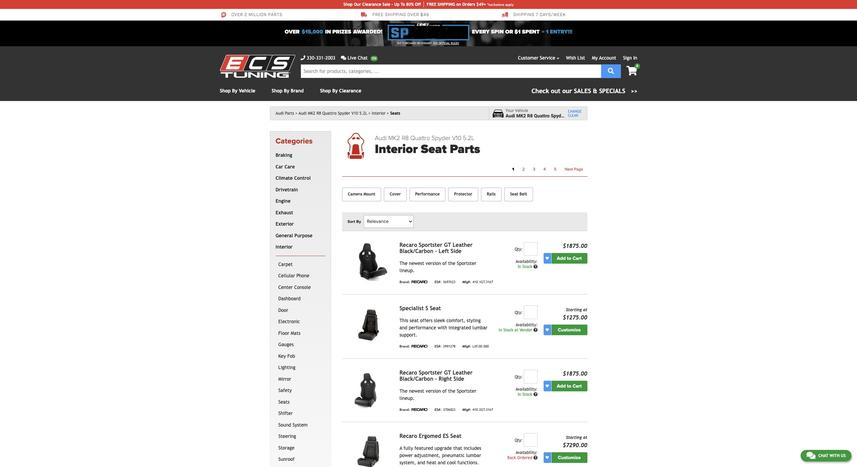 Task type: locate. For each thing, give the bounding box(es) containing it.
add to cart button for recaro sportster gt leather black/carbon - left side
[[552, 253, 588, 264]]

1 horizontal spatial 1
[[546, 28, 549, 35]]

es#: for left
[[435, 280, 442, 284]]

2 horizontal spatial 5.2l
[[577, 113, 586, 119]]

0 vertical spatial parts
[[285, 111, 294, 116]]

rails
[[487, 192, 496, 197]]

quattro inside audi mk2 r8 quattro spyder v10 5.2l interior seat parts
[[411, 134, 430, 142]]

1 vertical spatial side
[[454, 376, 465, 382]]

1 vertical spatial leather
[[453, 369, 473, 376]]

0 vertical spatial comments image
[[341, 55, 347, 60]]

0 vertical spatial black/carbon
[[400, 248, 434, 254]]

1 recaro - corporate logo image from the top
[[412, 280, 428, 283]]

2 customize link from the top
[[552, 452, 588, 463]]

0 vertical spatial add to cart button
[[552, 253, 588, 264]]

0 vertical spatial vehicle
[[239, 88, 256, 94]]

question circle image
[[534, 265, 538, 269], [534, 392, 538, 397]]

car care link
[[275, 161, 324, 173]]

2 horizontal spatial quattro
[[535, 113, 550, 119]]

clearance up free
[[363, 2, 382, 7]]

with down sleek in the bottom of the page
[[438, 325, 448, 330]]

black/carbon left left
[[400, 248, 434, 254]]

0 horizontal spatial 5.2l
[[360, 111, 368, 116]]

1 starting from the top
[[567, 307, 582, 312]]

3 mfg#: from the top
[[463, 408, 472, 412]]

2
[[245, 12, 248, 18], [523, 167, 525, 171]]

specialist s seat
[[400, 305, 441, 312]]

1 vertical spatial clearance
[[340, 88, 362, 94]]

0 vertical spatial gt
[[445, 242, 452, 248]]

leather right right
[[453, 369, 473, 376]]

over left $15,000
[[285, 28, 300, 35]]

in stock for recaro sportster gt leather black/carbon - right side
[[518, 392, 534, 397]]

1 qty: from the top
[[515, 247, 523, 252]]

recaro - corporate logo image
[[412, 280, 428, 283], [412, 344, 428, 348], [412, 407, 428, 411]]

0 vertical spatial version
[[426, 261, 441, 266]]

0 vertical spatial brand:
[[400, 280, 410, 284]]

2 recaro from the top
[[400, 369, 418, 376]]

3 recaro from the top
[[400, 433, 418, 439]]

es#: left the '3697623'
[[435, 280, 442, 284]]

410.1gt.3167
[[473, 280, 494, 284]]

black/carbon left right
[[400, 376, 434, 382]]

0 vertical spatial seats
[[391, 111, 401, 116]]

rules
[[451, 42, 459, 45]]

0 horizontal spatial vehicle
[[239, 88, 256, 94]]

1 question circle image from the top
[[534, 328, 538, 332]]

the for right
[[449, 388, 456, 394]]

camera mount
[[348, 192, 376, 197]]

4
[[544, 167, 546, 171]]

0 vertical spatial over
[[232, 12, 243, 18]]

in
[[634, 55, 638, 61], [518, 264, 522, 269], [499, 328, 503, 332], [518, 392, 522, 397]]

leather inside recaro sportster gt leather black/carbon - left side
[[453, 242, 473, 248]]

version
[[426, 261, 441, 266], [426, 388, 441, 394]]

comments image for live
[[341, 55, 347, 60]]

1 vertical spatial lineup.
[[400, 395, 415, 401]]

1 vertical spatial recaro - corporate logo image
[[412, 344, 428, 348]]

gt inside recaro sportster gt leather black/carbon - left side
[[445, 242, 452, 248]]

1 vertical spatial comments image
[[807, 451, 817, 460]]

starting inside starting at $7290.00
[[567, 435, 582, 440]]

sign in
[[624, 55, 638, 61]]

recaro for recaro sportster gt leather black/carbon - left side
[[400, 242, 418, 248]]

1 vertical spatial newest
[[409, 388, 425, 394]]

seat belt
[[511, 192, 528, 197]]

comments image for chat
[[807, 451, 817, 460]]

0 vertical spatial interior link
[[372, 111, 389, 116]]

at inside starting at $7290.00
[[584, 435, 588, 440]]

in for recaro sportster gt leather black/carbon - left side
[[518, 264, 522, 269]]

at up $1275.00
[[584, 307, 588, 312]]

0 vertical spatial 2
[[245, 12, 248, 18]]

customer
[[519, 55, 539, 61]]

add to wish list image for left
[[546, 257, 550, 260]]

1 vertical spatial stock
[[504, 328, 514, 332]]

customize link down the $7290.00
[[552, 452, 588, 463]]

climate control
[[276, 175, 311, 181]]

2 recaro - corporate logo image from the top
[[412, 344, 428, 348]]

0 horizontal spatial interior link
[[275, 242, 324, 253]]

version down recaro sportster gt leather black/carbon - left side
[[426, 261, 441, 266]]

2 vertical spatial mfg#:
[[463, 408, 472, 412]]

the for recaro sportster gt leather black/carbon - right side
[[400, 388, 408, 394]]

spin
[[492, 28, 504, 35]]

the newest version of the sportster lineup. up es#: 3706823 on the bottom right
[[400, 388, 477, 401]]

2 the from the top
[[449, 388, 456, 394]]

audi for audi mk2 r8 quattro spyder v10 5.2l interior seat parts
[[375, 134, 387, 142]]

with left us
[[830, 453, 841, 458]]

service
[[540, 55, 556, 61]]

1 es#: from the top
[[435, 280, 442, 284]]

brand
[[291, 88, 304, 94]]

0 vertical spatial chat
[[358, 55, 368, 61]]

to
[[401, 2, 405, 7]]

black/carbon inside recaro sportster gt leather black/carbon - left side
[[400, 248, 434, 254]]

2 vertical spatial add to wish list image
[[546, 384, 550, 388]]

5.2l inside your vehicle audi mk2 r8 quattro spyder v10 5.2l
[[577, 113, 586, 119]]

es#3706823 - 410.2gt.3167 - recaro sportster gt leather black/carbon - right side - the newest version of the sportster lineup. - recaro - audi bmw volkswagen mercedes benz mini porsche image
[[342, 370, 394, 409]]

fob
[[288, 353, 295, 359]]

1 vertical spatial brand:
[[400, 345, 410, 348]]

qty: for recaro sportster gt leather black/carbon - right side
[[515, 375, 523, 379]]

0 vertical spatial the
[[400, 261, 408, 266]]

es#: left 3991278
[[435, 345, 442, 348]]

recaro sportster gt leather black/carbon - right side
[[400, 369, 473, 382]]

1 cart from the top
[[573, 255, 582, 261]]

1 horizontal spatial comments image
[[807, 451, 817, 460]]

2 vertical spatial brand:
[[400, 408, 410, 412]]

0 vertical spatial stock
[[523, 264, 533, 269]]

1 of from the top
[[443, 261, 447, 266]]

1 vertical spatial recaro
[[400, 369, 418, 376]]

mfg#: left 410.1gt.3167
[[463, 280, 472, 284]]

v10 inside audi mk2 r8 quattro spyder v10 5.2l interior seat parts
[[452, 134, 462, 142]]

0 vertical spatial the newest version of the sportster lineup.
[[400, 261, 477, 273]]

customize for $1275.00
[[558, 327, 581, 333]]

1 black/carbon from the top
[[400, 248, 434, 254]]

v10
[[352, 111, 359, 116], [567, 113, 576, 119], [452, 134, 462, 142]]

5.2l for audi mk2 r8 quattro spyder v10 5.2l
[[360, 111, 368, 116]]

2 customize from the top
[[558, 455, 581, 461]]

apply
[[506, 3, 514, 6]]

0 vertical spatial -
[[392, 2, 393, 7]]

mfg#:
[[463, 280, 472, 284], [463, 345, 472, 348], [463, 408, 472, 412]]

recaro inside recaro sportster gt leather black/carbon - right side
[[400, 369, 418, 376]]

black/carbon for recaro sportster gt leather black/carbon - left side
[[400, 248, 434, 254]]

1 vertical spatial black/carbon
[[400, 376, 434, 382]]

upgrade
[[435, 446, 452, 451]]

1 horizontal spatial vehicle
[[515, 108, 529, 113]]

spyder inside your vehicle audi mk2 r8 quattro spyder v10 5.2l
[[551, 113, 566, 119]]

3 brand: from the top
[[400, 408, 410, 412]]

seats inside seats link
[[279, 399, 290, 405]]

lineup. for recaro sportster gt leather black/carbon - right side
[[400, 395, 415, 401]]

1 vertical spatial parts
[[450, 142, 481, 157]]

2 question circle image from the top
[[534, 392, 538, 397]]

2 vertical spatial -
[[435, 376, 437, 382]]

newest down recaro sportster gt leather black/carbon - left side link
[[409, 261, 425, 266]]

1 the from the top
[[400, 261, 408, 266]]

no
[[398, 42, 402, 45]]

vehicle right your
[[515, 108, 529, 113]]

vendor
[[520, 328, 533, 332]]

331-
[[316, 55, 326, 61]]

1 add to wish list image from the top
[[546, 257, 550, 260]]

by for clearance
[[333, 88, 338, 94]]

audi inside your vehicle audi mk2 r8 quattro spyder v10 5.2l
[[506, 113, 516, 119]]

clearance for by
[[340, 88, 362, 94]]

drivetrain link
[[275, 184, 324, 196]]

1 newest from the top
[[409, 261, 425, 266]]

interior inside category navigation element
[[276, 244, 293, 250]]

add to wish list image for right
[[546, 384, 550, 388]]

add to cart button
[[552, 253, 588, 264], [552, 381, 588, 391]]

to
[[568, 255, 572, 261], [568, 383, 572, 389]]

1 add to cart button from the top
[[552, 253, 588, 264]]

specialist
[[400, 305, 424, 312]]

- left left
[[435, 248, 437, 254]]

1 vertical spatial seats
[[279, 399, 290, 405]]

1 add from the top
[[557, 255, 566, 261]]

door link
[[277, 305, 324, 316]]

clearance for our
[[363, 2, 382, 7]]

- inside recaro sportster gt leather black/carbon - left side
[[435, 248, 437, 254]]

ordered
[[518, 455, 533, 460]]

over left million
[[232, 12, 243, 18]]

this
[[400, 318, 409, 323]]

comments image left chat with us
[[807, 451, 817, 460]]

2 qty: from the top
[[515, 310, 523, 315]]

of down right
[[443, 388, 447, 394]]

1 horizontal spatial r8
[[402, 134, 409, 142]]

shop our clearance sale - up to 80% off link
[[344, 1, 424, 8]]

1 vertical spatial over
[[285, 28, 300, 35]]

- left right
[[435, 376, 437, 382]]

2 add from the top
[[557, 383, 566, 389]]

1 horizontal spatial spyder
[[432, 134, 451, 142]]

1 the newest version of the sportster lineup. from the top
[[400, 261, 477, 273]]

cart for recaro sportster gt leather black/carbon - left side
[[573, 255, 582, 261]]

1 vertical spatial es#:
[[435, 345, 442, 348]]

and down the adjustment,
[[418, 460, 426, 465]]

change
[[569, 109, 582, 113]]

braking link
[[275, 150, 324, 161]]

2 question circle image from the top
[[534, 456, 538, 460]]

1 vertical spatial the
[[449, 388, 456, 394]]

0 vertical spatial $1875.00
[[563, 243, 588, 249]]

1 recaro from the top
[[400, 242, 418, 248]]

sale
[[383, 2, 391, 7]]

0 vertical spatial newest
[[409, 261, 425, 266]]

mfg#: 410.2gt.3167
[[463, 408, 494, 412]]

4 link
[[540, 165, 551, 174]]

the down right
[[449, 388, 456, 394]]

1 customize from the top
[[558, 327, 581, 333]]

1 vertical spatial customize link
[[552, 452, 588, 463]]

spyder for audi mk2 r8 quattro spyder v10 5.2l
[[338, 111, 351, 116]]

mount
[[364, 192, 376, 197]]

recaro - corporate logo image for left
[[412, 280, 428, 283]]

1 horizontal spatial clearance
[[363, 2, 382, 7]]

of
[[443, 261, 447, 266], [443, 388, 447, 394]]

1 vertical spatial version
[[426, 388, 441, 394]]

spyder inside audi mk2 r8 quattro spyder v10 5.2l interior seat parts
[[432, 134, 451, 142]]

1 horizontal spatial quattro
[[411, 134, 430, 142]]

1 horizontal spatial mk2
[[389, 134, 401, 142]]

version for right
[[426, 388, 441, 394]]

in stock for recaro sportster gt leather black/carbon - left side
[[518, 264, 534, 269]]

lumbar down styling
[[473, 325, 488, 330]]

integrated
[[449, 325, 471, 330]]

mats
[[291, 330, 301, 336]]

2 left million
[[245, 12, 248, 18]]

newest down recaro sportster gt leather black/carbon - right side 'link'
[[409, 388, 425, 394]]

2 the from the top
[[400, 388, 408, 394]]

the for left
[[449, 261, 456, 266]]

mk2 for audi mk2 r8 quattro spyder v10 5.2l interior seat parts
[[389, 134, 401, 142]]

side right right
[[454, 376, 465, 382]]

leather inside recaro sportster gt leather black/carbon - right side
[[453, 369, 473, 376]]

chat right live
[[358, 55, 368, 61]]

clearance up audi mk2 r8 quattro spyder v10 5.2l link
[[340, 88, 362, 94]]

the newest version of the sportster lineup. down left
[[400, 261, 477, 273]]

0 vertical spatial cart
[[573, 255, 582, 261]]

1 availability: from the top
[[516, 259, 538, 264]]

customize down the $7290.00
[[558, 455, 581, 461]]

black/carbon for recaro sportster gt leather black/carbon - right side
[[400, 376, 434, 382]]

lumbar down includes
[[467, 453, 482, 458]]

3 add to wish list image from the top
[[546, 384, 550, 388]]

leather right left
[[453, 242, 473, 248]]

mfg#: for left
[[463, 280, 472, 284]]

$1
[[515, 28, 521, 35]]

1 vertical spatial question circle image
[[534, 456, 538, 460]]

add to wish list image
[[546, 456, 550, 459]]

2 vertical spatial interior
[[276, 244, 293, 250]]

2 right the 1 link
[[523, 167, 525, 171]]

2 the newest version of the sportster lineup. from the top
[[400, 388, 477, 401]]

1 lineup. from the top
[[400, 268, 415, 273]]

1 vertical spatial -
[[435, 248, 437, 254]]

v10 inside your vehicle audi mk2 r8 quattro spyder v10 5.2l
[[567, 113, 576, 119]]

at for $7290.00
[[584, 435, 588, 440]]

shop for shop our clearance sale - up to 80% off
[[344, 2, 353, 7]]

1 vertical spatial of
[[443, 388, 447, 394]]

0 vertical spatial 1
[[546, 28, 549, 35]]

0 horizontal spatial with
[[438, 325, 448, 330]]

0 horizontal spatial and
[[400, 325, 408, 330]]

0 vertical spatial with
[[438, 325, 448, 330]]

2 to from the top
[[568, 383, 572, 389]]

qty: for specialist s seat
[[515, 310, 523, 315]]

recaro - corporate logo image left es#: 3706823 on the bottom right
[[412, 407, 428, 411]]

lxf.00.000
[[473, 345, 489, 348]]

2 inside "link"
[[523, 167, 525, 171]]

by down ecs tuning image
[[232, 88, 238, 94]]

interior inside audi mk2 r8 quattro spyder v10 5.2l interior seat parts
[[375, 142, 418, 157]]

of down left
[[443, 261, 447, 266]]

question circle image
[[534, 328, 538, 332], [534, 456, 538, 460]]

1 brand: from the top
[[400, 280, 410, 284]]

phone image
[[301, 55, 306, 60]]

the down left
[[449, 261, 456, 266]]

1 vertical spatial the
[[400, 388, 408, 394]]

es#: for right
[[435, 408, 442, 412]]

0 horizontal spatial over
[[232, 12, 243, 18]]

purchase
[[403, 42, 417, 45]]

by right sort on the left
[[357, 219, 361, 224]]

interior link
[[372, 111, 389, 116], [275, 242, 324, 253]]

in for specialist s seat
[[499, 328, 503, 332]]

1 mfg#: from the top
[[463, 280, 472, 284]]

1 customize link from the top
[[552, 325, 588, 335]]

None number field
[[524, 242, 538, 256], [524, 305, 538, 319], [524, 370, 538, 384], [524, 433, 538, 447], [524, 242, 538, 256], [524, 305, 538, 319], [524, 370, 538, 384], [524, 433, 538, 447]]

availability: for recaro sportster gt leather black/carbon - right side
[[516, 387, 538, 392]]

5.2l inside audi mk2 r8 quattro spyder v10 5.2l interior seat parts
[[463, 134, 475, 142]]

0 vertical spatial side
[[451, 248, 462, 254]]

seat inside audi mk2 r8 quattro spyder v10 5.2l interior seat parts
[[421, 142, 447, 157]]

7
[[536, 12, 539, 18]]

side inside recaro sportster gt leather black/carbon - left side
[[451, 248, 462, 254]]

2 leather from the top
[[453, 369, 473, 376]]

1 right =
[[546, 28, 549, 35]]

add for recaro sportster gt leather black/carbon - left side
[[557, 255, 566, 261]]

$1875.00 for recaro sportster gt leather black/carbon - left side
[[563, 243, 588, 249]]

1 vertical spatial 1
[[513, 167, 515, 171]]

- for recaro sportster gt leather black/carbon - left side
[[435, 248, 437, 254]]

0 vertical spatial mfg#:
[[463, 280, 472, 284]]

customize link
[[552, 325, 588, 335], [552, 452, 588, 463]]

sportster inside recaro sportster gt leather black/carbon - right side
[[419, 369, 443, 376]]

0 vertical spatial customize
[[558, 327, 581, 333]]

version for left
[[426, 261, 441, 266]]

es#: left 3706823 on the right bottom
[[435, 408, 442, 412]]

at up the $7290.00
[[584, 435, 588, 440]]

es#: 3697623
[[435, 280, 456, 284]]

0 vertical spatial of
[[443, 261, 447, 266]]

$1875.00 for recaro sportster gt leather black/carbon - right side
[[563, 370, 588, 377]]

clear link
[[569, 113, 582, 117]]

2 brand: from the top
[[400, 345, 410, 348]]

free
[[373, 12, 384, 18]]

1 left 2 "link"
[[513, 167, 515, 171]]

at left vendor
[[515, 328, 519, 332]]

side right left
[[451, 248, 462, 254]]

comments image left live
[[341, 55, 347, 60]]

v10 for audi mk2 r8 quattro spyder v10 5.2l interior seat parts
[[452, 134, 462, 142]]

2 version from the top
[[426, 388, 441, 394]]

and left cool on the right bottom of page
[[438, 460, 446, 465]]

brand: for recaro sportster gt leather black/carbon - left side
[[400, 280, 410, 284]]

- for recaro sportster gt leather black/carbon - right side
[[435, 376, 437, 382]]

2 horizontal spatial spyder
[[551, 113, 566, 119]]

2 of from the top
[[443, 388, 447, 394]]

1 vertical spatial interior link
[[275, 242, 324, 253]]

2 availability: from the top
[[516, 323, 538, 327]]

system,
[[400, 460, 416, 465]]

- inside recaro sportster gt leather black/carbon - right side
[[435, 376, 437, 382]]

comments image
[[341, 55, 347, 60], [807, 451, 817, 460]]

side for right
[[454, 376, 465, 382]]

question circle image right ordered
[[534, 456, 538, 460]]

*exclusions apply link
[[488, 2, 514, 7]]

vehicle inside your vehicle audi mk2 r8 quattro spyder v10 5.2l
[[515, 108, 529, 113]]

0 horizontal spatial 2
[[245, 12, 248, 18]]

the for recaro sportster gt leather black/carbon - left side
[[400, 261, 408, 266]]

3 es#: from the top
[[435, 408, 442, 412]]

0 horizontal spatial parts
[[285, 111, 294, 116]]

at inside starting at $1275.00
[[584, 307, 588, 312]]

recaro ergomed es seat link
[[400, 433, 462, 439]]

starting inside starting at $1275.00
[[567, 307, 582, 312]]

0 vertical spatial lineup.
[[400, 268, 415, 273]]

0 vertical spatial question circle image
[[534, 328, 538, 332]]

your
[[506, 108, 514, 113]]

parts up paginated product list navigation navigation
[[450, 142, 481, 157]]

in for recaro sportster gt leather black/carbon - right side
[[518, 392, 522, 397]]

spyder for audi mk2 r8 quattro spyder v10 5.2l interior seat parts
[[432, 134, 451, 142]]

audi for audi parts
[[276, 111, 284, 116]]

2 newest from the top
[[409, 388, 425, 394]]

1 question circle image from the top
[[534, 265, 538, 269]]

fully
[[404, 446, 414, 451]]

0 vertical spatial leather
[[453, 242, 473, 248]]

- left up
[[392, 2, 393, 7]]

comments image inside live chat link
[[341, 55, 347, 60]]

0 vertical spatial add to wish list image
[[546, 257, 550, 260]]

starting up $1275.00
[[567, 307, 582, 312]]

1 add to cart from the top
[[557, 255, 582, 261]]

recaro - corporate logo image for right
[[412, 407, 428, 411]]

0 vertical spatial clearance
[[363, 2, 382, 7]]

cover
[[390, 192, 401, 197]]

chat
[[358, 55, 368, 61], [819, 453, 829, 458]]

=
[[542, 28, 545, 35]]

2 gt from the top
[[445, 369, 452, 376]]

sales
[[575, 87, 592, 95]]

chat with us link
[[801, 450, 853, 462]]

1 vertical spatial add
[[557, 383, 566, 389]]

mk2 inside audi mk2 r8 quattro spyder v10 5.2l interior seat parts
[[389, 134, 401, 142]]

1 version from the top
[[426, 261, 441, 266]]

es#3991278 - lxf.00.000 - specialist s seat - this seat offers sleek comfort, styling and performance with integrated lumbar support. - recaro - audi bmw volkswagen mercedes benz mini porsche image
[[342, 305, 394, 344]]

quattro for audi mk2 r8 quattro spyder v10 5.2l
[[323, 111, 337, 116]]

question circle image right vendor
[[534, 328, 538, 332]]

0 horizontal spatial clearance
[[340, 88, 362, 94]]

2 horizontal spatial mk2
[[517, 113, 527, 119]]

2 lineup. from the top
[[400, 395, 415, 401]]

the
[[400, 261, 408, 266], [400, 388, 408, 394]]

customize link down $1275.00
[[552, 325, 588, 335]]

seat
[[421, 142, 447, 157], [511, 192, 519, 197], [430, 305, 441, 312], [451, 433, 462, 439]]

0 vertical spatial at
[[584, 307, 588, 312]]

mfg#: lxf.00.000
[[463, 345, 489, 348]]

r8 for audi mk2 r8 quattro spyder v10 5.2l
[[317, 111, 321, 116]]

by up audi mk2 r8 quattro spyder v10 5.2l link
[[333, 88, 338, 94]]

0 vertical spatial lumbar
[[473, 325, 488, 330]]

gauges
[[279, 342, 294, 347]]

0 horizontal spatial v10
[[352, 111, 359, 116]]

qty:
[[515, 247, 523, 252], [515, 310, 523, 315], [515, 375, 523, 379], [515, 438, 523, 443]]

shipping 7 days/week link
[[502, 12, 566, 18]]

2 vertical spatial recaro - corporate logo image
[[412, 407, 428, 411]]

vehicle
[[239, 88, 256, 94], [515, 108, 529, 113]]

by left brand
[[284, 88, 290, 94]]

offers
[[421, 318, 433, 323]]

2 in stock from the top
[[518, 392, 534, 397]]

black/carbon inside recaro sportster gt leather black/carbon - right side
[[400, 376, 434, 382]]

newest for recaro sportster gt leather black/carbon - right side
[[409, 388, 425, 394]]

side inside recaro sportster gt leather black/carbon - right side
[[454, 376, 465, 382]]

parts down shop by brand link
[[285, 111, 294, 116]]

free shipping over $49
[[373, 12, 430, 18]]

1 gt from the top
[[445, 242, 452, 248]]

1 vertical spatial to
[[568, 383, 572, 389]]

audi inside audi mk2 r8 quattro spyder v10 5.2l interior seat parts
[[375, 134, 387, 142]]

starting
[[567, 307, 582, 312], [567, 435, 582, 440]]

.
[[459, 42, 460, 45]]

and down the this
[[400, 325, 408, 330]]

0 horizontal spatial quattro
[[323, 111, 337, 116]]

chat left us
[[819, 453, 829, 458]]

3 recaro - corporate logo image from the top
[[412, 407, 428, 411]]

engine link
[[275, 196, 324, 207]]

over for over $15,000 in prizes
[[285, 28, 300, 35]]

4 availability: from the top
[[516, 450, 538, 455]]

1 horizontal spatial v10
[[452, 134, 462, 142]]

vehicle down ecs tuning image
[[239, 88, 256, 94]]

1
[[546, 28, 549, 35], [513, 167, 515, 171]]

2 horizontal spatial r8
[[528, 113, 533, 119]]

on
[[457, 2, 462, 7]]

r8 inside audi mk2 r8 quattro spyder v10 5.2l interior seat parts
[[402, 134, 409, 142]]

2 mfg#: from the top
[[463, 345, 472, 348]]

add for recaro sportster gt leather black/carbon - right side
[[557, 383, 566, 389]]

2 black/carbon from the top
[[400, 376, 434, 382]]

2 starting from the top
[[567, 435, 582, 440]]

1 to from the top
[[568, 255, 572, 261]]

2 cart from the top
[[573, 383, 582, 389]]

customize down $1275.00
[[558, 327, 581, 333]]

recaro - corporate logo image down support.
[[412, 344, 428, 348]]

mfg#: left '410.2gt.3167'
[[463, 408, 472, 412]]

2 add to cart button from the top
[[552, 381, 588, 391]]

2 add to wish list image from the top
[[546, 328, 550, 332]]

see
[[434, 42, 438, 45]]

1 $1875.00 from the top
[[563, 243, 588, 249]]

1 leather from the top
[[453, 242, 473, 248]]

0 vertical spatial customize link
[[552, 325, 588, 335]]

add to wish list image
[[546, 257, 550, 260], [546, 328, 550, 332], [546, 384, 550, 388]]

center console
[[279, 285, 311, 290]]

side
[[451, 248, 462, 254], [454, 376, 465, 382]]

and inside this seat offers sleek comfort, styling and performance with integrated lumbar support.
[[400, 325, 408, 330]]

seats
[[391, 111, 401, 116], [279, 399, 290, 405]]

gt for right
[[445, 369, 452, 376]]

recaro inside recaro sportster gt leather black/carbon - left side
[[400, 242, 418, 248]]

starting up the $7290.00
[[567, 435, 582, 440]]

2 $1875.00 from the top
[[563, 370, 588, 377]]

the newest version of the sportster lineup. for right
[[400, 388, 477, 401]]

gt inside recaro sportster gt leather black/carbon - right side
[[445, 369, 452, 376]]

quattro inside your vehicle audi mk2 r8 quattro spyder v10 5.2l
[[535, 113, 550, 119]]

prizes
[[333, 28, 352, 35]]

1 horizontal spatial chat
[[819, 453, 829, 458]]

mfg#: left lxf.00.000
[[463, 345, 472, 348]]

1 vertical spatial add to cart button
[[552, 381, 588, 391]]

3 availability: from the top
[[516, 387, 538, 392]]

2 add to cart from the top
[[557, 383, 582, 389]]

version down recaro sportster gt leather black/carbon - right side 'link'
[[426, 388, 441, 394]]

3 qty: from the top
[[515, 375, 523, 379]]

1 vertical spatial interior
[[375, 142, 418, 157]]

live
[[348, 55, 357, 61]]

recaro - corporate logo image left es#: 3697623
[[412, 280, 428, 283]]

3706823
[[443, 408, 456, 412]]

1 the from the top
[[449, 261, 456, 266]]

climate
[[276, 175, 293, 181]]

comments image inside chat with us link
[[807, 451, 817, 460]]

seat
[[410, 318, 419, 323]]

availability: for specialist s seat
[[516, 323, 538, 327]]

1 in stock from the top
[[518, 264, 534, 269]]



Task type: describe. For each thing, give the bounding box(es) containing it.
key fob
[[279, 353, 295, 359]]

1 vertical spatial at
[[515, 328, 519, 332]]

stock for recaro sportster gt leather black/carbon - left side
[[523, 264, 533, 269]]

sign in link
[[624, 55, 638, 61]]

leather for recaro sportster gt leather black/carbon - left side
[[453, 242, 473, 248]]

&
[[594, 87, 598, 95]]

no purchase necessary. see official rules .
[[398, 42, 460, 45]]

1 horizontal spatial and
[[418, 460, 426, 465]]

ecs tuning 'spin to win' contest logo image
[[388, 23, 470, 40]]

$49
[[421, 12, 430, 18]]

over for over 2 million parts
[[232, 12, 243, 18]]

mfg#: for right
[[463, 408, 472, 412]]

back ordered
[[508, 455, 534, 460]]

cool
[[448, 460, 456, 465]]

carpet
[[279, 262, 293, 267]]

lumbar inside a fully featured upgrade that includes power adjustment, pneumatic lumbar system, and heat and cool functions.
[[467, 453, 482, 458]]

audi for audi mk2 r8 quattro spyder v10 5.2l
[[299, 111, 307, 116]]

2 es#: from the top
[[435, 345, 442, 348]]

storage link
[[277, 442, 324, 454]]

customer service
[[519, 55, 556, 61]]

qty: for recaro sportster gt leather black/carbon - left side
[[515, 247, 523, 252]]

sportster inside recaro sportster gt leather black/carbon - left side
[[419, 242, 443, 248]]

ecs tuning image
[[220, 55, 295, 78]]

mirror
[[279, 376, 292, 382]]

shop by brand link
[[272, 88, 304, 94]]

braking
[[276, 153, 292, 158]]

0
[[637, 64, 639, 68]]

1 vertical spatial chat
[[819, 453, 829, 458]]

seats link
[[277, 397, 324, 408]]

question circle image for recaro sportster gt leather black/carbon - left side
[[534, 265, 538, 269]]

1 vertical spatial with
[[830, 453, 841, 458]]

starting for $7290.00
[[567, 435, 582, 440]]

1 horizontal spatial interior link
[[372, 111, 389, 116]]

cart for recaro sportster gt leather black/carbon - right side
[[573, 383, 582, 389]]

sunroof link
[[277, 454, 324, 465]]

with inside this seat offers sleek comfort, styling and performance with integrated lumbar support.
[[438, 325, 448, 330]]

r8 inside your vehicle audi mk2 r8 quattro spyder v10 5.2l
[[528, 113, 533, 119]]

camera
[[348, 192, 363, 197]]

shop for shop by clearance
[[320, 88, 331, 94]]

key fob link
[[277, 351, 324, 362]]

0 vertical spatial interior
[[372, 111, 386, 116]]

car
[[276, 164, 283, 169]]

mk2 inside your vehicle audi mk2 r8 quattro spyder v10 5.2l
[[517, 113, 527, 119]]

shop for shop by brand
[[272, 88, 283, 94]]

to for recaro sportster gt leather black/carbon - right side
[[568, 383, 572, 389]]

1 horizontal spatial seats
[[391, 111, 401, 116]]

customize link for $7290.00
[[552, 452, 588, 463]]

mirror link
[[277, 374, 324, 385]]

stock for specialist s seat
[[504, 328, 514, 332]]

recaro ergomed es seat
[[400, 433, 462, 439]]

up
[[395, 2, 400, 7]]

your vehicle audi mk2 r8 quattro spyder v10 5.2l
[[506, 108, 586, 119]]

starting at $1275.00
[[563, 307, 588, 321]]

shop by vehicle
[[220, 88, 256, 94]]

newest for recaro sportster gt leather black/carbon - left side
[[409, 261, 425, 266]]

power
[[400, 453, 413, 458]]

0 horizontal spatial chat
[[358, 55, 368, 61]]

over
[[408, 12, 420, 18]]

es#3697623 - 410.1gt.3167 - recaro sportster gt leather black/carbon - left side - the newest version of the sportster lineup. - recaro - audi bmw volkswagen mercedes benz mini porsche image
[[342, 242, 394, 281]]

this seat offers sleek comfort, styling and performance with integrated lumbar support.
[[400, 318, 488, 338]]

live chat
[[348, 55, 368, 61]]

my account link
[[593, 55, 617, 61]]

center
[[279, 285, 293, 290]]

our
[[354, 2, 361, 7]]

side for left
[[451, 248, 462, 254]]

change clear
[[569, 109, 582, 117]]

the newest version of the sportster lineup. for left
[[400, 261, 477, 273]]

stock for recaro sportster gt leather black/carbon - right side
[[523, 392, 533, 397]]

r8 for audi mk2 r8 quattro spyder v10 5.2l interior seat parts
[[402, 134, 409, 142]]

safety
[[279, 388, 292, 393]]

recaro for recaro ergomed es seat
[[400, 433, 418, 439]]

mk2 for audi mk2 r8 quattro spyder v10 5.2l
[[308, 111, 316, 116]]

question circle image for back ordered
[[534, 456, 538, 460]]

gt for left
[[445, 242, 452, 248]]

shop for shop by vehicle
[[220, 88, 231, 94]]

back
[[508, 455, 517, 460]]

sleek
[[435, 318, 446, 323]]

to for recaro sportster gt leather black/carbon - left side
[[568, 255, 572, 261]]

recaro for recaro sportster gt leather black/carbon - right side
[[400, 369, 418, 376]]

sunroof
[[279, 457, 295, 462]]

phone
[[297, 273, 310, 279]]

steering
[[279, 434, 296, 439]]

general purpose
[[276, 233, 313, 238]]

customize link for $1275.00
[[552, 325, 588, 335]]

es#: 3706823
[[435, 408, 456, 412]]

starting for $1275.00
[[567, 307, 582, 312]]

quattro for audi mk2 r8 quattro spyder v10 5.2l interior seat parts
[[411, 134, 430, 142]]

5.2l for audi mk2 r8 quattro spyder v10 5.2l interior seat parts
[[463, 134, 475, 142]]

v10 for audi mk2 r8 quattro spyder v10 5.2l
[[352, 111, 359, 116]]

*exclusions
[[488, 3, 505, 6]]

410.2gt.3167
[[473, 408, 494, 412]]

customer service button
[[519, 54, 560, 62]]

category navigation element
[[270, 131, 331, 467]]

3697623
[[443, 280, 456, 284]]

of for left
[[443, 261, 447, 266]]

at for $1275.00
[[584, 307, 588, 312]]

sort
[[348, 219, 356, 224]]

that
[[454, 446, 463, 451]]

5 link
[[551, 165, 561, 174]]

lineup. for recaro sportster gt leather black/carbon - left side
[[400, 268, 415, 273]]

add to cart button for recaro sportster gt leather black/carbon - right side
[[552, 381, 588, 391]]

exhaust link
[[275, 207, 324, 219]]

es#3991468 - 154.20.254 - recaro ergomed es seat - a fully featured upgrade that includes power adjustment, pneumatic lumbar system, and heat and cool functions. - recaro - audi bmw volkswagen mercedes benz mini porsche image
[[342, 433, 394, 467]]

1 inside the 1 link
[[513, 167, 515, 171]]

next
[[565, 167, 574, 171]]

330-331-2003 link
[[301, 54, 336, 62]]

days/week
[[540, 12, 566, 18]]

brand: for recaro sportster gt leather black/carbon - right side
[[400, 408, 410, 412]]

shopping cart image
[[627, 66, 638, 76]]

paginated product list navigation navigation
[[375, 165, 588, 174]]

2 link
[[519, 165, 529, 174]]

exhaust
[[276, 210, 293, 215]]

Search text field
[[301, 64, 602, 78]]

shop by brand
[[272, 88, 304, 94]]

customize for $7290.00
[[558, 455, 581, 461]]

of for right
[[443, 388, 447, 394]]

exterior
[[276, 221, 294, 227]]

electronic
[[279, 319, 300, 324]]

4 qty: from the top
[[515, 438, 523, 443]]

sound system link
[[277, 420, 324, 431]]

seat inside seat belt link
[[511, 192, 519, 197]]

gauges link
[[277, 339, 324, 351]]

center console link
[[277, 282, 324, 293]]

interior subcategories element
[[276, 256, 326, 467]]

carpet link
[[277, 259, 324, 270]]

next page link
[[561, 165, 588, 174]]

lumbar inside this seat offers sleek comfort, styling and performance with integrated lumbar support.
[[473, 325, 488, 330]]

question circle image for recaro sportster gt leather black/carbon - right side
[[534, 392, 538, 397]]

a
[[400, 446, 403, 451]]

sales & specials
[[575, 87, 626, 95]]

shipping 7 days/week
[[514, 12, 566, 18]]

cellular
[[279, 273, 295, 279]]

floor
[[279, 330, 290, 336]]

right
[[439, 376, 452, 382]]

shop by clearance
[[320, 88, 362, 94]]

lighting link
[[277, 362, 324, 374]]

add to cart for recaro sportster gt leather black/carbon - left side
[[557, 255, 582, 261]]

leather for recaro sportster gt leather black/carbon - right side
[[453, 369, 473, 376]]

by for brand
[[284, 88, 290, 94]]

shipping
[[514, 12, 535, 18]]

5
[[555, 167, 557, 171]]

parts inside audi mk2 r8 quattro spyder v10 5.2l interior seat parts
[[450, 142, 481, 157]]

audi parts link
[[276, 111, 298, 116]]

search image
[[609, 68, 615, 74]]

or
[[506, 28, 514, 35]]

ping
[[446, 2, 456, 7]]

cellular phone link
[[277, 270, 324, 282]]

brand: for specialist s seat
[[400, 345, 410, 348]]

mfg#: 410.1gt.3167
[[463, 280, 494, 284]]

- inside 'shop our clearance sale - up to 80% off' link
[[392, 2, 393, 7]]

includes
[[464, 446, 482, 451]]

floor mats link
[[277, 328, 324, 339]]

add to cart for recaro sportster gt leather black/carbon - right side
[[557, 383, 582, 389]]

2 horizontal spatial and
[[438, 460, 446, 465]]

key
[[279, 353, 286, 359]]

availability: for recaro sportster gt leather black/carbon - left side
[[516, 259, 538, 264]]

question circle image for in stock at vendor
[[534, 328, 538, 332]]

by for vehicle
[[232, 88, 238, 94]]

drivetrain
[[276, 187, 298, 192]]

car care
[[276, 164, 295, 169]]

pneumatic
[[442, 453, 465, 458]]



Task type: vqa. For each thing, say whether or not it's contained in the screenshot.
second purchased
no



